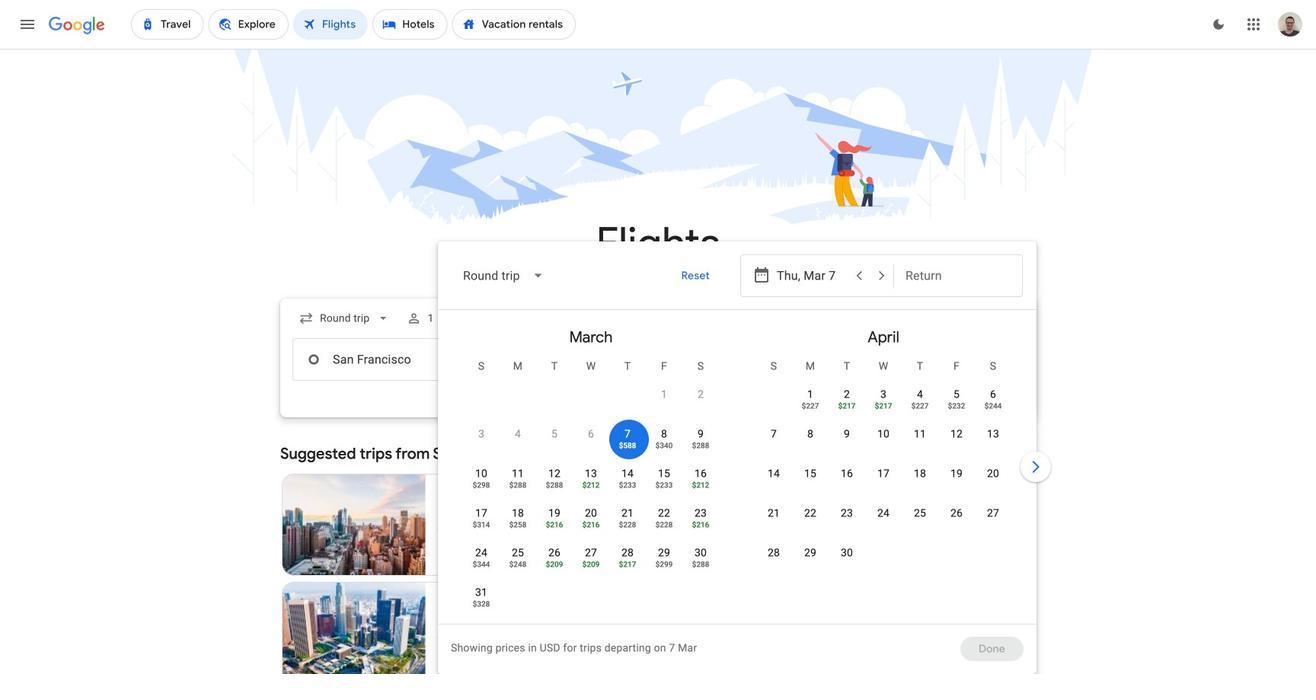 Task type: vqa. For each thing, say whether or not it's contained in the screenshot.
MONDAY, APRIL 22, 2024 element
yes



Task type: locate. For each thing, give the bounding box(es) containing it.
, 217 us dollars element
[[838, 402, 856, 410], [875, 402, 892, 410], [619, 561, 636, 568]]

, 344 us dollars element
[[473, 561, 490, 568]]

row down wednesday, march 20, 2024 element
[[463, 539, 719, 582]]

, 212 us dollars element for wednesday, march 13, 2024 element
[[582, 481, 600, 489]]

1 , 212 us dollars element from the left
[[582, 481, 600, 489]]

0 horizontal spatial , 227 us dollars element
[[802, 402, 819, 410]]

, 288 us dollars element for tuesday, march 12, 2024 element
[[546, 481, 563, 489]]

row up wednesday, march 27, 2024 element
[[463, 499, 719, 542]]

row up wednesday, march 20, 2024 element
[[463, 459, 719, 503]]

, 233 us dollars element
[[619, 481, 636, 489], [656, 481, 673, 489]]

tuesday, march 12, 2024 element
[[548, 466, 561, 481]]

sunday, march 24, 2024 element
[[475, 545, 488, 561]]

, 228 us dollars element
[[619, 521, 636, 529], [656, 521, 673, 529]]

, 227 us dollars element for thursday, april 4, 2024 element
[[912, 402, 929, 410]]

, 212 us dollars element for the saturday, march 16, 2024 element
[[692, 481, 709, 489]]

1 horizontal spatial , 216 us dollars element
[[582, 521, 600, 529]]

monday, march 11, 2024 element
[[512, 466, 524, 481]]

friday, march 29, 2024 element
[[658, 545, 670, 561]]

row up 'wednesday, april 24, 2024' element
[[756, 459, 1012, 503]]

, 216 us dollars element up wednesday, march 27, 2024 element
[[582, 521, 600, 529]]

saturday, march 9, 2024 element
[[698, 427, 704, 442]]

, 233 us dollars element for thursday, march 14, 2024 element
[[619, 481, 636, 489]]

2 horizontal spatial , 216 us dollars element
[[692, 521, 709, 529]]

cell
[[938, 382, 975, 418], [975, 382, 1012, 418], [938, 421, 975, 458], [975, 421, 1012, 458], [938, 461, 975, 497], [975, 461, 1012, 497], [938, 500, 975, 537], [975, 500, 1012, 537]]

, 217 us dollars element left , 299 us dollars element on the bottom of the page
[[619, 561, 636, 568]]

1 , 209 us dollars element from the left
[[546, 561, 563, 568]]

1 horizontal spatial , 209 us dollars element
[[582, 561, 600, 568]]

3 , 216 us dollars element from the left
[[692, 521, 709, 529]]

, 227 us dollars element for the monday, april 1, 2024 element
[[802, 402, 819, 410]]

1 , 227 us dollars element from the left
[[802, 402, 819, 410]]

, 233 us dollars element for friday, march 15, 2024 element
[[656, 481, 673, 489]]

row
[[646, 374, 719, 424], [792, 374, 1012, 424], [463, 420, 719, 463], [756, 420, 1012, 463], [463, 459, 719, 503], [756, 459, 1012, 503], [463, 499, 719, 542], [756, 499, 1012, 542], [463, 539, 719, 582], [756, 539, 865, 582]]

sunday, march 10, 2024 element
[[475, 466, 488, 481]]

0 horizontal spatial , 217 us dollars element
[[619, 561, 636, 568]]

2 , 209 us dollars element from the left
[[582, 561, 600, 568]]

1 horizontal spatial , 212 us dollars element
[[692, 481, 709, 489]]

2 , 233 us dollars element from the left
[[656, 481, 673, 489]]

, 288 us dollars element for saturday, march 9, 2024 element
[[692, 442, 709, 449]]

monday, april 15, 2024 element
[[804, 466, 817, 481]]

, 216 us dollars element for saturday, march 23, 2024 element
[[692, 521, 709, 529]]

suggested trips from san francisco region
[[280, 436, 1036, 674]]

1 row group from the left
[[445, 316, 737, 622]]

, 227 us dollars element
[[802, 402, 819, 410], [912, 402, 929, 410]]

, 217 us dollars element up 'tuesday, april 9, 2024' element
[[838, 402, 856, 410]]

 image
[[490, 517, 493, 532]]

saturday, march 16, 2024 element
[[695, 466, 707, 481]]

, 228 us dollars element up thursday, march 28, 2024 element on the left bottom of the page
[[619, 521, 636, 529]]

row down wednesday, april 17, 2024 "element"
[[756, 499, 1012, 542]]

, 288 us dollars element for the saturday, march 30, 2024 element
[[692, 561, 709, 568]]

, 288 us dollars element for monday, march 11, 2024 element
[[509, 481, 527, 489]]

friday, march 8, 2024 element
[[661, 427, 667, 442]]

friday, march 15, 2024 element
[[658, 466, 670, 481]]

row group
[[445, 316, 737, 622], [737, 316, 1030, 618]]

tuesday, march 26, 2024 element
[[548, 545, 561, 561]]

Return text field
[[906, 339, 1011, 380]]

tuesday, april 16, 2024 element
[[841, 466, 853, 481]]

tuesday, april 2, 2024 element
[[844, 387, 850, 402]]

, 212 us dollars element
[[582, 481, 600, 489], [692, 481, 709, 489]]

, 233 us dollars element up friday, march 22, 2024 element
[[656, 481, 673, 489]]

0 horizontal spatial , 228 us dollars element
[[619, 521, 636, 529]]

Return text field
[[906, 255, 1011, 296]]

wednesday, april 24, 2024 element
[[877, 506, 890, 521]]

1 horizontal spatial , 217 us dollars element
[[838, 402, 856, 410]]

thursday, april 25, 2024 element
[[914, 506, 926, 521]]

1 horizontal spatial , 227 us dollars element
[[912, 402, 929, 410]]

1 , 228 us dollars element from the left
[[619, 521, 636, 529]]

, 288 us dollars element right , 299 us dollars element on the bottom of the page
[[692, 561, 709, 568]]

sunday, march 3, 2024 element
[[478, 427, 484, 442]]

row up 'friday, march 8, 2024' element
[[646, 374, 719, 424]]

, 588 us dollars element
[[619, 442, 636, 449]]

saturday, march 2, 2024 element
[[698, 387, 704, 402]]

2 , 212 us dollars element from the left
[[692, 481, 709, 489]]

, 288 us dollars element
[[692, 442, 709, 449], [509, 481, 527, 489], [546, 481, 563, 489], [692, 561, 709, 568]]

1 , 233 us dollars element from the left
[[619, 481, 636, 489]]

, 212 us dollars element up wednesday, march 20, 2024 element
[[582, 481, 600, 489]]

Where from? text field
[[293, 338, 507, 381]]

, 209 us dollars element
[[546, 561, 563, 568], [582, 561, 600, 568]]

1 , 216 us dollars element from the left
[[546, 521, 563, 529]]

sunday, april 7, 2024 element
[[771, 427, 777, 442]]

2 horizontal spatial , 217 us dollars element
[[875, 402, 892, 410]]

0 horizontal spatial , 216 us dollars element
[[546, 521, 563, 529]]

wednesday, april 3, 2024 element
[[881, 387, 887, 402]]

, 288 us dollars element up monday, march 18, 2024 element
[[509, 481, 527, 489]]

thursday, april 18, 2024 element
[[914, 466, 926, 481]]

main menu image
[[18, 15, 37, 34]]

2 , 216 us dollars element from the left
[[582, 521, 600, 529]]

Departure text field
[[777, 339, 882, 380]]

, 209 us dollars element right , 248 us dollars element
[[546, 561, 563, 568]]

0 horizontal spatial , 233 us dollars element
[[619, 481, 636, 489]]

, 212 us dollars element up saturday, march 23, 2024 element
[[692, 481, 709, 489]]

, 233 us dollars element up thursday, march 21, 2024 element
[[619, 481, 636, 489]]

, 227 us dollars element up monday, april 8, 2024 element
[[802, 402, 819, 410]]

explore destinations image
[[1006, 484, 1025, 502]]

, 248 us dollars element
[[509, 561, 527, 568]]

monday, april 1, 2024 element
[[807, 387, 814, 402]]

, 217 us dollars element for tuesday, april 2, 2024 element
[[838, 402, 856, 410]]

, 227 us dollars element up thursday, april 11, 2024 element
[[912, 402, 929, 410]]

None field
[[451, 257, 557, 294], [293, 305, 397, 332], [451, 257, 557, 294], [293, 305, 397, 332]]

grid
[[445, 316, 1030, 633]]

, 258 us dollars element
[[509, 521, 527, 529]]

swap origin and destination. image
[[501, 350, 520, 369]]

0 horizontal spatial , 212 us dollars element
[[582, 481, 600, 489]]

, 288 us dollars element up the saturday, march 16, 2024 element
[[692, 442, 709, 449]]

, 209 us dollars element for tuesday, march 26, 2024 element
[[546, 561, 563, 568]]

2 , 228 us dollars element from the left
[[656, 521, 673, 529]]

0 horizontal spatial , 209 us dollars element
[[546, 561, 563, 568]]

sunday, april 21, 2024 element
[[768, 506, 780, 521]]

1 horizontal spatial , 228 us dollars element
[[656, 521, 673, 529]]

, 288 us dollars element up tuesday, march 19, 2024 "element" on the bottom left of page
[[546, 481, 563, 489]]

, 216 us dollars element up tuesday, march 26, 2024 element
[[546, 521, 563, 529]]

wednesday, march 20, 2024 element
[[585, 506, 597, 521]]

, 216 us dollars element
[[546, 521, 563, 529], [582, 521, 600, 529], [692, 521, 709, 529]]

change appearance image
[[1201, 6, 1237, 43]]

1 horizontal spatial , 233 us dollars element
[[656, 481, 673, 489]]

, 228 us dollars element up friday, march 29, 2024 element
[[656, 521, 673, 529]]

, 217 us dollars element up wednesday, april 10, 2024 element
[[875, 402, 892, 410]]

monday, march 25, 2024 element
[[512, 545, 524, 561]]

thursday, april 11, 2024 element
[[914, 427, 926, 442]]

wednesday, april 10, 2024 element
[[877, 427, 890, 442]]

2 , 227 us dollars element from the left
[[912, 402, 929, 410]]

, 209 us dollars element left 187 us dollars "text box"
[[582, 561, 600, 568]]

, 298 us dollars element
[[473, 481, 490, 489]]

, 216 us dollars element up the saturday, march 30, 2024 element
[[692, 521, 709, 529]]



Task type: describe. For each thing, give the bounding box(es) containing it.
thursday, april 4, 2024 element
[[917, 387, 923, 402]]

tuesday, march 5, 2024 element
[[551, 427, 558, 442]]

monday, april 22, 2024 element
[[804, 506, 817, 521]]

row up wednesday, march 13, 2024 element
[[463, 420, 719, 463]]

thursday, march 28, 2024 element
[[622, 545, 634, 561]]

row up wednesday, april 10, 2024 element
[[792, 374, 1012, 424]]

187 US dollars text field
[[606, 552, 628, 566]]

tuesday, april 9, 2024 element
[[844, 427, 850, 442]]

, 209 us dollars element for wednesday, march 27, 2024 element
[[582, 561, 600, 568]]

tuesday, april 30, 2024 element
[[841, 545, 853, 561]]

monday, march 4, 2024 element
[[515, 427, 521, 442]]

, 299 us dollars element
[[656, 561, 673, 568]]

Flight search field
[[268, 241, 1054, 674]]

friday, march 1, 2024 element
[[661, 387, 667, 402]]

saturday, march 30, 2024 element
[[695, 545, 707, 561]]

, 216 us dollars element for wednesday, march 20, 2024 element
[[582, 521, 600, 529]]

sunday, march 31, 2024 element
[[475, 585, 488, 600]]

thursday, march 14, 2024 element
[[622, 466, 634, 481]]

, 216 us dollars element for tuesday, march 19, 2024 "element" on the bottom left of page
[[546, 521, 563, 529]]

sunday, march 17, 2024 element
[[475, 506, 488, 521]]

wednesday, march 6, 2024 element
[[588, 427, 594, 442]]

, 228 us dollars element for thursday, march 21, 2024 element
[[619, 521, 636, 529]]

sunday, april 28, 2024 element
[[768, 545, 780, 561]]

, 328 us dollars element
[[473, 600, 490, 608]]

, 217 us dollars element for wednesday, april 3, 2024 element
[[875, 402, 892, 410]]

grid inside flight search box
[[445, 316, 1030, 633]]

row up wednesday, april 17, 2024 "element"
[[756, 420, 1012, 463]]

saturday, march 23, 2024 element
[[695, 506, 707, 521]]

, 314 us dollars element
[[473, 521, 490, 529]]

2 row group from the left
[[737, 316, 1030, 618]]

monday, april 29, 2024 element
[[804, 545, 817, 561]]

wednesday, march 13, 2024 element
[[585, 466, 597, 481]]

wednesday, march 27, 2024 element
[[585, 545, 597, 561]]

monday, march 18, 2024 element
[[512, 506, 524, 521]]

wednesday, april 17, 2024 element
[[877, 466, 890, 481]]

Departure text field
[[777, 255, 847, 296]]

, 340 us dollars element
[[656, 442, 673, 449]]

monday, april 8, 2024 element
[[807, 427, 814, 442]]

thursday, march 7, 2024, departure date. element
[[625, 427, 631, 442]]

, 217 us dollars element for thursday, march 28, 2024 element on the left bottom of the page
[[619, 561, 636, 568]]

sunday, april 14, 2024 element
[[768, 466, 780, 481]]

tuesday, march 19, 2024 element
[[548, 506, 561, 521]]

row down monday, april 22, 2024 element in the bottom of the page
[[756, 539, 865, 582]]

friday, march 22, 2024 element
[[658, 506, 670, 521]]

tuesday, april 23, 2024 element
[[841, 506, 853, 521]]

, 228 us dollars element for friday, march 22, 2024 element
[[656, 521, 673, 529]]

thursday, march 21, 2024 element
[[622, 506, 634, 521]]



